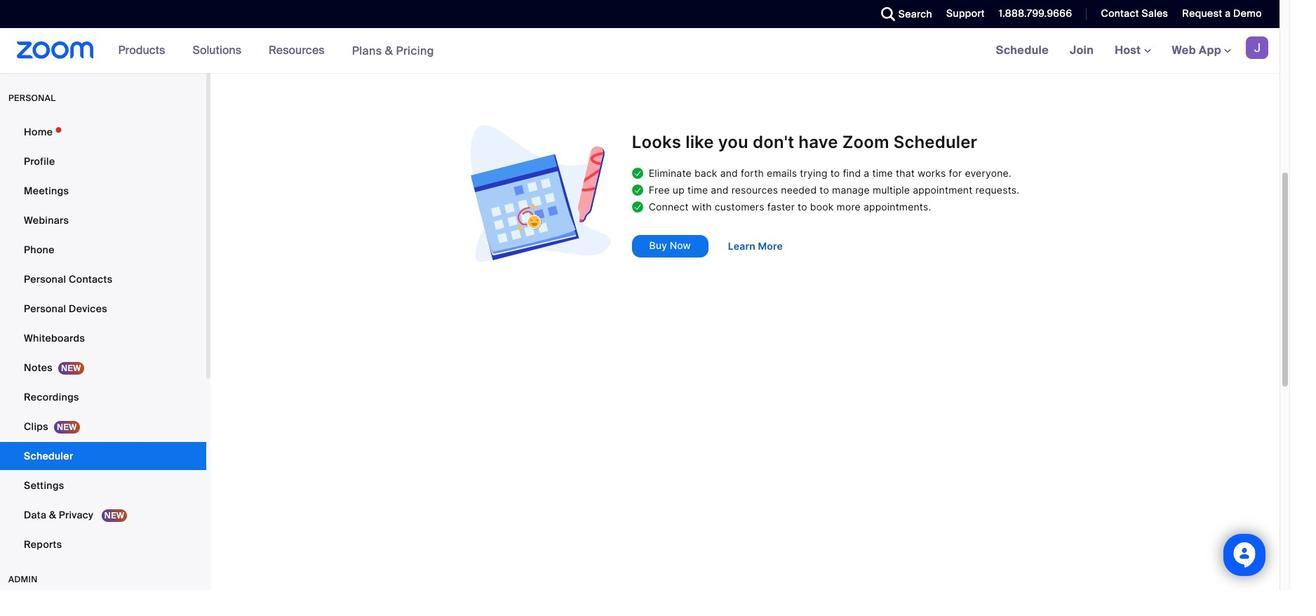 Task type: locate. For each thing, give the bounding box(es) containing it.
host button
[[1115, 43, 1151, 58]]

contact sales link
[[1091, 0, 1172, 28], [1101, 7, 1168, 20]]

sales
[[1142, 7, 1168, 20]]

0 vertical spatial personal
[[24, 273, 66, 286]]

banner containing products
[[0, 28, 1280, 74]]

personal contacts link
[[0, 265, 206, 293]]

search
[[899, 8, 932, 20]]

1 horizontal spatial &
[[385, 43, 393, 58]]

app
[[1199, 43, 1221, 58]]

personal
[[24, 273, 66, 286], [24, 302, 66, 315]]

solutions
[[193, 43, 241, 58]]

web
[[1172, 43, 1196, 58]]

1.888.799.9666 button
[[988, 0, 1076, 28], [999, 7, 1072, 20]]

web app
[[1172, 43, 1221, 58]]

settings
[[24, 479, 64, 492]]

a
[[1225, 7, 1231, 20]]

schedule link
[[986, 28, 1059, 73]]

request a demo link
[[1172, 0, 1280, 28], [1182, 7, 1262, 20]]

personal devices
[[24, 302, 107, 315]]

contacts
[[69, 273, 113, 286]]

recordings
[[24, 391, 79, 403]]

0 vertical spatial &
[[385, 43, 393, 58]]

solutions button
[[193, 28, 248, 73]]

profile
[[24, 155, 55, 168]]

0 horizontal spatial &
[[49, 509, 56, 521]]

personal down phone
[[24, 273, 66, 286]]

contact
[[1101, 7, 1139, 20]]

products button
[[118, 28, 171, 73]]

whiteboards link
[[0, 324, 206, 352]]

profile picture image
[[1246, 36, 1268, 59]]

search button
[[870, 0, 936, 28]]

privacy
[[59, 509, 93, 521]]

1 personal from the top
[[24, 273, 66, 286]]

scheduler link
[[0, 442, 206, 470]]

2 personal from the top
[[24, 302, 66, 315]]

& inside product information navigation
[[385, 43, 393, 58]]

& right "data"
[[49, 509, 56, 521]]

& inside data & privacy link
[[49, 509, 56, 521]]

& right plans
[[385, 43, 393, 58]]

1 vertical spatial &
[[49, 509, 56, 521]]

request a demo
[[1182, 7, 1262, 20]]

resources button
[[269, 28, 331, 73]]

host
[[1115, 43, 1144, 58]]

meetings
[[24, 185, 69, 197]]

home
[[24, 126, 53, 138]]

&
[[385, 43, 393, 58], [49, 509, 56, 521]]

clips link
[[0, 413, 206, 441]]

banner
[[0, 28, 1280, 74]]

web app button
[[1172, 43, 1231, 58]]

meetings navigation
[[986, 28, 1280, 74]]

settings link
[[0, 471, 206, 500]]

personal up whiteboards
[[24, 302, 66, 315]]

personal contacts
[[24, 273, 113, 286]]

request
[[1182, 7, 1222, 20]]

plans
[[352, 43, 382, 58]]

support link
[[936, 0, 988, 28], [946, 7, 985, 20]]

devices
[[69, 302, 107, 315]]

plans & pricing link
[[352, 43, 434, 58], [352, 43, 434, 58]]

personal for personal contacts
[[24, 273, 66, 286]]

data & privacy link
[[0, 501, 206, 529]]

1 vertical spatial personal
[[24, 302, 66, 315]]

scheduler
[[24, 450, 73, 462]]



Task type: describe. For each thing, give the bounding box(es) containing it.
plans & pricing
[[352, 43, 434, 58]]

recordings link
[[0, 383, 206, 411]]

notes link
[[0, 354, 206, 382]]

& for privacy
[[49, 509, 56, 521]]

phone
[[24, 243, 55, 256]]

personal
[[8, 93, 56, 104]]

personal menu menu
[[0, 118, 206, 560]]

webinars
[[24, 214, 69, 227]]

home link
[[0, 118, 206, 146]]

join link
[[1059, 28, 1104, 73]]

products
[[118, 43, 165, 58]]

admin
[[8, 574, 38, 585]]

product information navigation
[[108, 28, 445, 74]]

pricing
[[396, 43, 434, 58]]

resources
[[269, 43, 325, 58]]

demo
[[1233, 7, 1262, 20]]

phone link
[[0, 236, 206, 264]]

reports
[[24, 538, 62, 551]]

& for pricing
[[385, 43, 393, 58]]

data
[[24, 509, 46, 521]]

meetings link
[[0, 177, 206, 205]]

schedule
[[996, 43, 1049, 58]]

1.888.799.9666
[[999, 7, 1072, 20]]

join
[[1070, 43, 1094, 58]]

reports link
[[0, 530, 206, 558]]

contact sales
[[1101, 7, 1168, 20]]

zoom logo image
[[17, 41, 94, 59]]

notes
[[24, 361, 53, 374]]

clips
[[24, 420, 48, 433]]

personal for personal devices
[[24, 302, 66, 315]]

data & privacy
[[24, 509, 96, 521]]

profile link
[[0, 147, 206, 175]]

support
[[946, 7, 985, 20]]

personal devices link
[[0, 295, 206, 323]]

webinars link
[[0, 206, 206, 234]]

whiteboards
[[24, 332, 85, 344]]



Task type: vqa. For each thing, say whether or not it's contained in the screenshot.
Zoom Logo
yes



